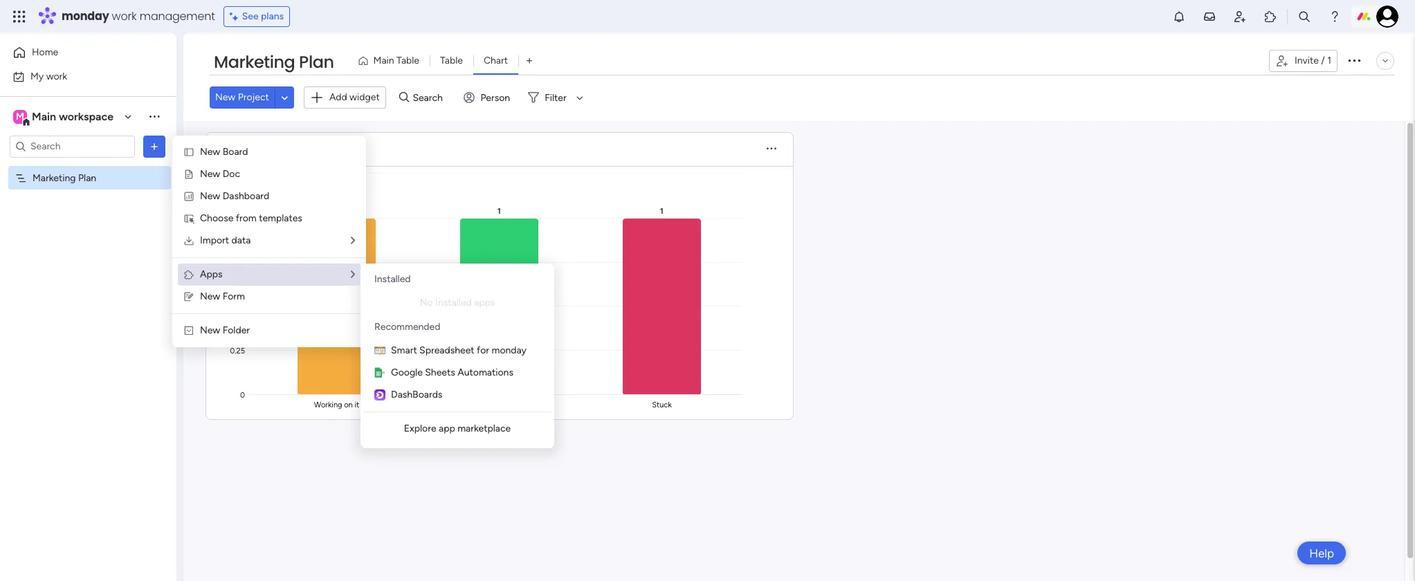 Task type: locate. For each thing, give the bounding box(es) containing it.
0 horizontal spatial table
[[397, 55, 419, 66]]

add widget button
[[304, 87, 386, 109]]

options image right 1
[[1346, 52, 1363, 68]]

0 horizontal spatial apps image
[[183, 269, 194, 280]]

2 app logo image from the top
[[374, 367, 385, 379]]

plans
[[261, 10, 284, 22]]

1 horizontal spatial table
[[440, 55, 463, 66]]

1 vertical spatial apps image
[[183, 269, 194, 280]]

person
[[481, 92, 510, 104]]

apps image
[[1264, 10, 1278, 24], [183, 269, 194, 280]]

plan inside field
[[299, 51, 334, 73]]

app logo image left the smart
[[374, 345, 385, 356]]

import data image
[[183, 235, 194, 246]]

list arrow image
[[351, 236, 355, 246], [351, 270, 355, 280]]

2 list arrow image from the top
[[351, 270, 355, 280]]

installed up recommended
[[374, 273, 411, 285]]

new right new folder image
[[200, 325, 220, 336]]

marketing up project
[[214, 51, 295, 73]]

invite
[[1295, 55, 1319, 66]]

installed right no
[[435, 297, 472, 309]]

1 horizontal spatial work
[[112, 8, 137, 24]]

monday
[[62, 8, 109, 24], [492, 345, 527, 356]]

workspace options image
[[147, 110, 161, 123]]

from
[[236, 212, 257, 224]]

new for new form
[[200, 291, 220, 302]]

table inside table button
[[440, 55, 463, 66]]

work right my
[[46, 70, 67, 82]]

doc
[[223, 168, 240, 180]]

1 horizontal spatial chart
[[484, 55, 508, 66]]

0 vertical spatial app logo image
[[374, 345, 385, 356]]

options image down workspace options icon
[[147, 139, 161, 153]]

workspace selection element
[[13, 108, 116, 126]]

1 horizontal spatial main
[[373, 55, 394, 66]]

app logo image
[[374, 345, 385, 356], [374, 367, 385, 379], [374, 390, 385, 401]]

1 horizontal spatial plan
[[299, 51, 334, 73]]

apps image right invite members icon
[[1264, 10, 1278, 24]]

3 app logo image from the top
[[374, 390, 385, 401]]

help button
[[1298, 542, 1346, 565]]

spreadsheet
[[419, 345, 475, 356]]

import
[[200, 235, 229, 246]]

automations
[[458, 367, 513, 379]]

arrow down image
[[571, 89, 588, 106]]

templates
[[259, 212, 302, 224]]

new left project
[[215, 92, 235, 103]]

chart
[[484, 55, 508, 66], [228, 140, 263, 158]]

angle down image
[[281, 93, 288, 103]]

plan up add
[[299, 51, 334, 73]]

0 horizontal spatial marketing
[[33, 172, 76, 184]]

1 vertical spatial marketing plan
[[33, 172, 96, 184]]

1 vertical spatial app logo image
[[374, 367, 385, 379]]

see
[[242, 10, 259, 22]]

chart main content
[[183, 121, 1415, 581]]

0 horizontal spatial marketing plan
[[33, 172, 96, 184]]

0 vertical spatial main
[[373, 55, 394, 66]]

new dashboard image
[[183, 191, 194, 202]]

1 app logo image from the top
[[374, 345, 385, 356]]

see plans button
[[223, 6, 290, 27]]

1 horizontal spatial options image
[[1346, 52, 1363, 68]]

0 horizontal spatial chart
[[228, 140, 263, 158]]

/
[[1321, 55, 1325, 66]]

0 vertical spatial monday
[[62, 8, 109, 24]]

1 horizontal spatial monday
[[492, 345, 527, 356]]

0 horizontal spatial main
[[32, 110, 56, 123]]

list arrow image for apps
[[351, 270, 355, 280]]

table
[[397, 55, 419, 66], [440, 55, 463, 66]]

invite / 1 button
[[1269, 50, 1338, 72]]

0 vertical spatial apps image
[[1264, 10, 1278, 24]]

monday up home button
[[62, 8, 109, 24]]

home button
[[8, 42, 149, 64]]

person button
[[458, 87, 518, 109]]

1 vertical spatial plan
[[78, 172, 96, 184]]

data
[[232, 235, 251, 246]]

2 vertical spatial app logo image
[[374, 390, 385, 401]]

new inside new project 'button'
[[215, 92, 235, 103]]

marketing
[[214, 51, 295, 73], [33, 172, 76, 184]]

more dots image
[[767, 144, 777, 154]]

chart left add view image
[[484, 55, 508, 66]]

my
[[30, 70, 44, 82]]

0 horizontal spatial monday
[[62, 8, 109, 24]]

project
[[238, 92, 269, 103]]

app logo image left dashboards
[[374, 390, 385, 401]]

work
[[112, 8, 137, 24], [46, 70, 67, 82]]

choose from templates image
[[183, 213, 194, 224]]

0 vertical spatial plan
[[299, 51, 334, 73]]

1 horizontal spatial marketing plan
[[214, 51, 334, 73]]

2 table from the left
[[440, 55, 463, 66]]

marketing plan down search in workspace field
[[33, 172, 96, 184]]

apps image up form image
[[183, 269, 194, 280]]

monday right for
[[492, 345, 527, 356]]

options image
[[1346, 52, 1363, 68], [147, 139, 161, 153]]

new right new dashboard 'image'
[[200, 190, 220, 202]]

1 horizontal spatial apps image
[[1264, 10, 1278, 24]]

marketing plan list box
[[0, 163, 176, 376]]

0 vertical spatial marketing
[[214, 51, 295, 73]]

work for monday
[[112, 8, 137, 24]]

main up widget in the left of the page
[[373, 55, 394, 66]]

work inside button
[[46, 70, 67, 82]]

plan
[[299, 51, 334, 73], [78, 172, 96, 184]]

main inside workspace selection element
[[32, 110, 56, 123]]

new right form image
[[200, 291, 220, 302]]

0 horizontal spatial options image
[[147, 139, 161, 153]]

choose
[[200, 212, 233, 224]]

0 vertical spatial list arrow image
[[351, 236, 355, 246]]

widget
[[350, 91, 380, 103]]

0 vertical spatial chart
[[484, 55, 508, 66]]

explore app marketplace
[[404, 423, 511, 435]]

new right new board icon
[[200, 146, 220, 158]]

table up search field
[[440, 55, 463, 66]]

1 vertical spatial installed
[[435, 297, 472, 309]]

notifications image
[[1172, 10, 1186, 24]]

0 horizontal spatial plan
[[78, 172, 96, 184]]

Marketing Plan field
[[210, 51, 337, 74]]

1 vertical spatial list arrow image
[[351, 270, 355, 280]]

main inside "button"
[[373, 55, 394, 66]]

new for new project
[[215, 92, 235, 103]]

1 list arrow image from the top
[[351, 236, 355, 246]]

filter button
[[523, 87, 588, 109]]

1 table from the left
[[397, 55, 419, 66]]

new project button
[[210, 87, 275, 109]]

work left management
[[112, 8, 137, 24]]

1 vertical spatial monday
[[492, 345, 527, 356]]

main for main table
[[373, 55, 394, 66]]

marketing plan
[[214, 51, 334, 73], [33, 172, 96, 184]]

new folder
[[200, 325, 250, 336]]

marketing down search in workspace field
[[33, 172, 76, 184]]

marketing plan up angle down icon
[[214, 51, 334, 73]]

menu
[[172, 136, 366, 347], [363, 266, 552, 446]]

1 vertical spatial work
[[46, 70, 67, 82]]

new
[[215, 92, 235, 103], [200, 146, 220, 158], [200, 168, 220, 180], [200, 190, 220, 202], [200, 291, 220, 302], [200, 325, 220, 336]]

main right workspace icon on the left top of the page
[[32, 110, 56, 123]]

my work button
[[8, 65, 149, 88]]

1 horizontal spatial installed
[[435, 297, 472, 309]]

table up v2 search image
[[397, 55, 419, 66]]

form
[[223, 291, 245, 302]]

0 horizontal spatial installed
[[374, 273, 411, 285]]

1 vertical spatial main
[[32, 110, 56, 123]]

no
[[420, 297, 433, 309]]

new dashboard
[[200, 190, 269, 202]]

new right service icon
[[200, 168, 220, 180]]

invite / 1
[[1295, 55, 1332, 66]]

plan down search in workspace field
[[78, 172, 96, 184]]

0 horizontal spatial work
[[46, 70, 67, 82]]

1 vertical spatial marketing
[[33, 172, 76, 184]]

apps
[[474, 297, 495, 309]]

new project
[[215, 92, 269, 103]]

dashboards
[[391, 389, 442, 401]]

0 vertical spatial marketing plan
[[214, 51, 334, 73]]

app logo image left the google
[[374, 367, 385, 379]]

0 vertical spatial work
[[112, 8, 137, 24]]

1 vertical spatial chart
[[228, 140, 263, 158]]

new board image
[[183, 147, 194, 158]]

option
[[0, 165, 176, 168]]

new for new board
[[200, 146, 220, 158]]

main
[[373, 55, 394, 66], [32, 110, 56, 123]]

marketing plan inside list box
[[33, 172, 96, 184]]

chart up doc on the top left of page
[[228, 140, 263, 158]]

new board
[[200, 146, 248, 158]]

1 horizontal spatial marketing
[[214, 51, 295, 73]]

marketing inside list box
[[33, 172, 76, 184]]

installed
[[374, 273, 411, 285], [435, 297, 472, 309]]



Task type: vqa. For each thing, say whether or not it's contained in the screenshot.
2023
no



Task type: describe. For each thing, give the bounding box(es) containing it.
main table button
[[352, 50, 430, 72]]

google sheets automations
[[391, 367, 513, 379]]

menu containing new board
[[172, 136, 366, 347]]

Search in workspace field
[[29, 138, 116, 154]]

chart inside chart main content
[[228, 140, 263, 158]]

filter
[[545, 92, 567, 104]]

smart spreadsheet for monday
[[391, 345, 527, 356]]

0 vertical spatial installed
[[374, 273, 411, 285]]

add view image
[[527, 56, 532, 66]]

new doc
[[200, 168, 240, 180]]

management
[[140, 8, 215, 24]]

v2 search image
[[399, 90, 409, 106]]

table inside main table "button"
[[397, 55, 419, 66]]

1
[[1328, 55, 1332, 66]]

apps
[[200, 269, 223, 280]]

help image
[[1328, 10, 1342, 24]]

invite members image
[[1233, 10, 1247, 24]]

0 vertical spatial options image
[[1346, 52, 1363, 68]]

dashboard
[[223, 190, 269, 202]]

app logo image for google
[[374, 367, 385, 379]]

search everything image
[[1298, 10, 1311, 24]]

choose from templates
[[200, 212, 302, 224]]

help
[[1310, 546, 1334, 560]]

menu containing installed
[[363, 266, 552, 446]]

chart button
[[473, 50, 518, 72]]

marketing plan inside field
[[214, 51, 334, 73]]

new for new dashboard
[[200, 190, 220, 202]]

list arrow image for import data
[[351, 236, 355, 246]]

main table
[[373, 55, 419, 66]]

form image
[[183, 291, 194, 302]]

explore
[[404, 423, 436, 435]]

no installed apps menu item
[[374, 295, 541, 311]]

1 vertical spatial options image
[[147, 139, 161, 153]]

add widget
[[329, 91, 380, 103]]

new for new doc
[[200, 168, 220, 180]]

smart
[[391, 345, 417, 356]]

main workspace
[[32, 110, 114, 123]]

marketplace
[[458, 423, 511, 435]]

service icon image
[[183, 169, 194, 180]]

workspace
[[59, 110, 114, 123]]

for
[[477, 345, 489, 356]]

import data
[[200, 235, 251, 246]]

google
[[391, 367, 423, 379]]

sheets
[[425, 367, 455, 379]]

expand board header image
[[1380, 55, 1391, 66]]

app
[[439, 423, 455, 435]]

folder
[[223, 325, 250, 336]]

installed inside menu item
[[435, 297, 472, 309]]

board
[[223, 146, 248, 158]]

work for my
[[46, 70, 67, 82]]

Search field
[[409, 88, 451, 107]]

james peterson image
[[1377, 6, 1399, 28]]

workspace image
[[13, 109, 27, 124]]

marketing inside field
[[214, 51, 295, 73]]

no installed apps
[[420, 297, 495, 309]]

new for new folder
[[200, 325, 220, 336]]

my work
[[30, 70, 67, 82]]

select product image
[[12, 10, 26, 24]]

monday work management
[[62, 8, 215, 24]]

m
[[16, 110, 24, 122]]

main for main workspace
[[32, 110, 56, 123]]

see plans
[[242, 10, 284, 22]]

recommended
[[374, 321, 440, 333]]

new form
[[200, 291, 245, 302]]

plan inside list box
[[78, 172, 96, 184]]

app logo image for smart
[[374, 345, 385, 356]]

inbox image
[[1203, 10, 1217, 24]]

table button
[[430, 50, 473, 72]]

home
[[32, 46, 58, 58]]

chart inside chart button
[[484, 55, 508, 66]]

new folder image
[[183, 325, 194, 336]]

add
[[329, 91, 347, 103]]



